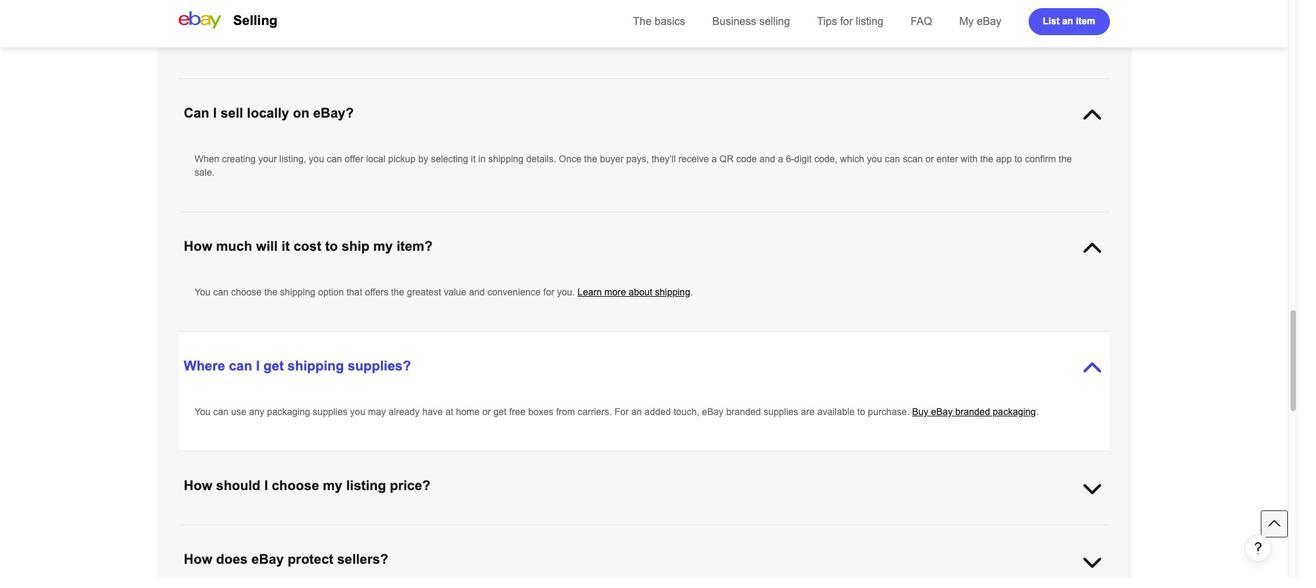 Task type: locate. For each thing, give the bounding box(es) containing it.
1 vertical spatial or
[[482, 407, 491, 418]]

0 vertical spatial qr
[[531, 34, 546, 45]]

an
[[1062, 15, 1073, 26], [631, 407, 642, 418]]

1 horizontal spatial an
[[1062, 15, 1073, 26]]

create
[[314, 540, 340, 551]]

shipping left labels
[[908, 20, 943, 31]]

listing left price?
[[346, 479, 386, 493]]

2 you from the top
[[195, 407, 211, 418]]

item left depend on the bottom of page
[[707, 527, 724, 537]]

2 vertical spatial choose
[[272, 479, 319, 493]]

choose down much
[[231, 287, 262, 298]]

1 horizontal spatial offer
[[510, 34, 529, 45]]

for up starting
[[195, 527, 209, 537]]

from right boxes
[[556, 407, 575, 418]]

you
[[195, 287, 211, 298], [195, 407, 211, 418]]

qr down can't
[[531, 34, 546, 45]]

in
[[478, 154, 486, 164]]

business
[[712, 16, 756, 27]]

for inside for most items, we can provide a price recommendation for you based on recently sold, similar items. how you price your item can depend on how you prefer to sell it—auction or buy it now. choose a lower starting price for auctions to create more interest.
[[195, 527, 209, 537]]

added
[[645, 407, 671, 418]]

0 horizontal spatial my
[[323, 479, 342, 493]]

i for should
[[264, 479, 268, 493]]

will
[[256, 239, 278, 254]]

offer down carrier.
[[510, 34, 529, 45]]

we up auctions
[[263, 527, 275, 537]]

0 vertical spatial more
[[604, 287, 626, 298]]

print
[[865, 20, 884, 31]]

2 horizontal spatial on
[[779, 527, 790, 537]]

0 horizontal spatial for
[[195, 527, 209, 537]]

0 vertical spatial have
[[413, 34, 433, 45]]

my
[[373, 239, 393, 254], [323, 479, 342, 493]]

receive
[[1028, 20, 1058, 31], [678, 154, 709, 164]]

0 vertical spatial for
[[615, 407, 629, 418]]

tips
[[817, 16, 837, 27]]

my up provide
[[323, 479, 342, 493]]

buy left the "it"
[[945, 527, 961, 537]]

how left should at left
[[184, 479, 212, 493]]

selecting
[[431, 154, 468, 164]]

0 horizontal spatial branded
[[726, 407, 761, 418]]

prefer
[[830, 527, 855, 537]]

to right app
[[1015, 154, 1022, 164]]

0 vertical spatial get
[[264, 359, 284, 374]]

to inside when creating your listing, you can offer local pickup by selecting it in shipping details. once the buyer pays, they'll receive a qr code and a 6-digit code, which you can scan or enter with the app to confirm the sale.
[[1015, 154, 1022, 164]]

codes
[[548, 34, 574, 45]]

it right "make"
[[592, 20, 596, 31]]

a left lower
[[1030, 527, 1036, 537]]

2 horizontal spatial choose
[[389, 20, 420, 31]]

0 horizontal spatial item
[[707, 527, 724, 537]]

local inside when creating your listing, you can offer local pickup by selecting it in shipping details. once the buyer pays, they'll receive a qr code and a 6-digit code, which you can scan or enter with the app to confirm the sale.
[[366, 154, 386, 164]]

receive right the my ebay link
[[1028, 20, 1058, 31]]

1 horizontal spatial receive
[[1028, 20, 1058, 31]]

0 horizontal spatial choose
[[231, 287, 262, 298]]

the
[[633, 16, 652, 27]]

basics
[[655, 16, 685, 27]]

0 horizontal spatial more
[[343, 540, 364, 551]]

how for how should i choose my listing price?
[[184, 479, 212, 493]]

you right the items.
[[644, 527, 660, 537]]

choose up don't
[[389, 20, 420, 31]]

2 vertical spatial i
[[264, 479, 268, 493]]

carriers.
[[578, 407, 612, 418]]

labels
[[946, 20, 971, 31]]

for inside the ebay provides recommendations, but you can choose a preferred shipping carrier. can't make it to your local dropoff? some offer free "ship from home" pickup. print your shipping labels with ebay to receive a discount from the carriers we work with. if you don't have a printer, we also offer qr codes for ebay labels.
[[576, 34, 587, 45]]

buy inside for most items, we can provide a price recommendation for you based on recently sold, similar items. how you price your item can depend on how you prefer to sell it—auction or buy it now. choose a lower starting price for auctions to create more interest.
[[945, 527, 961, 537]]

where can i get shipping supplies?
[[184, 359, 411, 374]]

can inside the ebay provides recommendations, but you can choose a preferred shipping carrier. can't make it to your local dropoff? some offer free "ship from home" pickup. print your shipping labels with ebay to receive a discount from the carriers we work with. if you don't have a printer, we also offer qr codes for ebay labels.
[[372, 20, 387, 31]]

0 horizontal spatial we
[[263, 527, 275, 537]]

0 vertical spatial .
[[690, 287, 693, 298]]

or right home
[[482, 407, 491, 418]]

1 horizontal spatial qr
[[720, 154, 734, 164]]

a left 6- on the top
[[778, 154, 783, 164]]

0 horizontal spatial qr
[[531, 34, 546, 45]]

1 vertical spatial an
[[631, 407, 642, 418]]

0 vertical spatial an
[[1062, 15, 1073, 26]]

selling
[[759, 16, 790, 27]]

how left much
[[184, 239, 212, 254]]

0 horizontal spatial i
[[213, 106, 217, 120]]

if
[[364, 34, 369, 45]]

sell left it—auction
[[868, 527, 882, 537]]

similar
[[565, 527, 592, 537]]

1 horizontal spatial we
[[304, 34, 316, 45]]

0 horizontal spatial buy
[[912, 407, 929, 418]]

sell right can
[[221, 106, 243, 120]]

on left "ebay?" at the top left of the page
[[293, 106, 309, 120]]

0 vertical spatial offer
[[717, 20, 736, 31]]

2 vertical spatial offer
[[345, 154, 364, 164]]

1 vertical spatial get
[[493, 407, 507, 418]]

for
[[615, 407, 629, 418], [195, 527, 209, 537]]

for
[[840, 16, 853, 27], [576, 34, 587, 45], [543, 287, 554, 298], [433, 527, 444, 537], [251, 540, 263, 551]]

and right code on the right
[[760, 154, 775, 164]]

0 vertical spatial my
[[373, 239, 393, 254]]

ebay provides recommendations, but you can choose a preferred shipping carrier. can't make it to your local dropoff? some offer free "ship from home" pickup. print your shipping labels with ebay to receive a discount from the carriers we work with. if you don't have a printer, we also offer qr codes for ebay labels.
[[195, 20, 1066, 45]]

2 packaging from the left
[[993, 407, 1036, 418]]

0 horizontal spatial receive
[[678, 154, 709, 164]]

tips for listing link
[[817, 16, 884, 27]]

and inside when creating your listing, you can offer local pickup by selecting it in shipping details. once the buyer pays, they'll receive a qr code and a 6-digit code, which you can scan or enter with the app to confirm the sale.
[[760, 154, 775, 164]]

1 horizontal spatial my
[[373, 239, 393, 254]]

ebay?
[[313, 106, 354, 120]]

the down selling
[[254, 34, 267, 45]]

it
[[592, 20, 596, 31], [471, 154, 476, 164], [282, 239, 290, 254]]

i right can
[[213, 106, 217, 120]]

0 horizontal spatial and
[[469, 287, 485, 298]]

listing right tips
[[856, 16, 884, 27]]

shipping left option
[[280, 287, 315, 298]]

discount
[[195, 34, 230, 45]]

1 you from the top
[[195, 287, 211, 298]]

purchase.
[[868, 407, 910, 418]]

buy ebay branded packaging link
[[912, 407, 1036, 418]]

enter
[[937, 154, 958, 164]]

convenience
[[488, 287, 541, 298]]

free inside the ebay provides recommendations, but you can choose a preferred shipping carrier. can't make it to your local dropoff? some offer free "ship from home" pickup. print your shipping labels with ebay to receive a discount from the carriers we work with. if you don't have a printer, we also offer qr codes for ebay labels.
[[739, 20, 755, 31]]

that
[[347, 287, 362, 298]]

scan
[[903, 154, 923, 164]]

item right list
[[1076, 15, 1095, 26]]

provides
[[219, 20, 255, 31]]

choose up provide
[[272, 479, 319, 493]]

0 horizontal spatial free
[[509, 407, 526, 418]]

1 vertical spatial with
[[961, 154, 978, 164]]

1 horizontal spatial item
[[1076, 15, 1095, 26]]

0 horizontal spatial on
[[293, 106, 309, 120]]

supplies left are
[[764, 407, 798, 418]]

with inside the ebay provides recommendations, but you can choose a preferred shipping carrier. can't make it to your local dropoff? some offer free "ship from home" pickup. print your shipping labels with ebay to receive a discount from the carriers we work with. if you don't have a printer, we also offer qr codes for ebay labels.
[[973, 20, 990, 31]]

get right home
[[493, 407, 507, 418]]

shipping right in
[[488, 154, 524, 164]]

0 horizontal spatial it
[[282, 239, 290, 254]]

2 supplies from the left
[[764, 407, 798, 418]]

1 vertical spatial qr
[[720, 154, 734, 164]]

0 horizontal spatial supplies
[[313, 407, 348, 418]]

you up if
[[354, 20, 369, 31]]

to
[[599, 20, 607, 31], [1017, 20, 1025, 31], [1015, 154, 1022, 164], [325, 239, 338, 254], [857, 407, 865, 418], [858, 527, 866, 537], [303, 540, 311, 551]]

on
[[293, 106, 309, 120], [493, 527, 504, 537], [779, 527, 790, 537]]

with inside when creating your listing, you can offer local pickup by selecting it in shipping details. once the buyer pays, they'll receive a qr code and a 6-digit code, which you can scan or enter with the app to confirm the sale.
[[961, 154, 978, 164]]

or right scan
[[926, 154, 934, 164]]

1 horizontal spatial get
[[493, 407, 507, 418]]

your inside for most items, we can provide a price recommendation for you based on recently sold, similar items. how you price your item can depend on how you prefer to sell it—auction or buy it now. choose a lower starting price for auctions to create more interest.
[[685, 527, 704, 537]]

0 vertical spatial and
[[760, 154, 775, 164]]

list
[[1043, 15, 1060, 26]]

creating
[[222, 154, 256, 164]]

1 horizontal spatial buy
[[945, 527, 961, 537]]

1 vertical spatial it
[[471, 154, 476, 164]]

1 horizontal spatial local
[[631, 20, 650, 31]]

qr
[[531, 34, 546, 45], [720, 154, 734, 164]]

shipping
[[472, 20, 507, 31], [908, 20, 943, 31], [488, 154, 524, 164], [280, 287, 315, 298], [655, 287, 690, 298], [288, 359, 344, 374]]

with right enter at the top right of the page
[[961, 154, 978, 164]]

locally
[[247, 106, 289, 120]]

how down starting
[[184, 552, 212, 567]]

shipping up also
[[472, 20, 507, 31]]

it—auction
[[885, 527, 931, 537]]

1 vertical spatial buy
[[945, 527, 961, 537]]

i
[[213, 106, 217, 120], [256, 359, 260, 374], [264, 479, 268, 493]]

1 horizontal spatial supplies
[[764, 407, 798, 418]]

2 vertical spatial or
[[934, 527, 942, 537]]

use
[[231, 407, 246, 418]]

item inside list an item "link"
[[1076, 15, 1095, 26]]

1 horizontal spatial price
[[337, 527, 357, 537]]

1 vertical spatial for
[[195, 527, 209, 537]]

1 horizontal spatial more
[[604, 287, 626, 298]]

0 vertical spatial local
[[631, 20, 650, 31]]

to left list
[[1017, 20, 1025, 31]]

2 horizontal spatial i
[[264, 479, 268, 493]]

free left boxes
[[509, 407, 526, 418]]

local up labels.
[[631, 20, 650, 31]]

you can use any packaging supplies you may already have at home or get free boxes from carriers. for an added touch, ebay branded supplies are available to purchase. buy ebay branded packaging .
[[195, 407, 1039, 418]]

choose
[[995, 527, 1028, 537]]

your left listing,
[[258, 154, 277, 164]]

item inside for most items, we can provide a price recommendation for you based on recently sold, similar items. how you price your item can depend on how you prefer to sell it—auction or buy it now. choose a lower starting price for auctions to create more interest.
[[707, 527, 724, 537]]

an right list
[[1062, 15, 1073, 26]]

2 horizontal spatial offer
[[717, 20, 736, 31]]

0 vertical spatial receive
[[1028, 20, 1058, 31]]

the down will
[[264, 287, 278, 298]]

1 vertical spatial i
[[256, 359, 260, 374]]

your up labels.
[[610, 20, 628, 31]]

ebay
[[977, 16, 1002, 27], [195, 20, 216, 31], [993, 20, 1014, 31], [590, 34, 612, 45], [702, 407, 724, 418], [931, 407, 953, 418], [251, 552, 284, 567]]

starting
[[195, 540, 226, 551]]

1 horizontal spatial branded
[[955, 407, 990, 418]]

local inside the ebay provides recommendations, but you can choose a preferred shipping carrier. can't make it to your local dropoff? some offer free "ship from home" pickup. print your shipping labels with ebay to receive a discount from the carriers we work with. if you don't have a printer, we also offer qr codes for ebay labels.
[[631, 20, 650, 31]]

learn
[[578, 287, 602, 298]]

price up "create" at the left
[[337, 527, 357, 537]]

"ship
[[758, 20, 778, 31]]

to left ship
[[325, 239, 338, 254]]

sell
[[221, 106, 243, 120], [868, 527, 882, 537]]

greatest
[[407, 287, 441, 298]]

packaging
[[267, 407, 310, 418], [993, 407, 1036, 418]]

0 vertical spatial listing
[[856, 16, 884, 27]]

learn more about shipping link
[[578, 287, 690, 298]]

a
[[423, 20, 428, 31], [1061, 20, 1066, 31], [436, 34, 441, 45], [712, 154, 717, 164], [778, 154, 783, 164], [329, 527, 334, 537], [1030, 527, 1036, 537]]

does
[[216, 552, 248, 567]]

0 vertical spatial i
[[213, 106, 217, 120]]

we
[[304, 34, 316, 45], [475, 34, 487, 45], [263, 527, 275, 537]]

0 vertical spatial or
[[926, 154, 934, 164]]

1 vertical spatial offer
[[510, 34, 529, 45]]

have
[[413, 34, 433, 45], [422, 407, 443, 418]]

code
[[736, 154, 757, 164]]

more
[[604, 287, 626, 298], [343, 540, 364, 551]]

branded
[[726, 407, 761, 418], [955, 407, 990, 418]]

receive inside when creating your listing, you can offer local pickup by selecting it in shipping details. once the buyer pays, they'll receive a qr code and a 6-digit code, which you can scan or enter with the app to confirm the sale.
[[678, 154, 709, 164]]

and right value
[[469, 287, 485, 298]]

for down "make"
[[576, 34, 587, 45]]

from
[[781, 20, 800, 31], [233, 34, 251, 45], [556, 407, 575, 418]]

buy
[[912, 407, 929, 418], [945, 527, 961, 537]]

1 horizontal spatial it
[[471, 154, 476, 164]]

1 vertical spatial item
[[707, 527, 724, 537]]

it left in
[[471, 154, 476, 164]]

0 vertical spatial with
[[973, 20, 990, 31]]

2 horizontal spatial it
[[592, 20, 596, 31]]

an left added
[[631, 407, 642, 418]]

on right based
[[493, 527, 504, 537]]

to right "prefer"
[[858, 527, 866, 537]]

your left depend on the bottom of page
[[685, 527, 704, 537]]

1 horizontal spatial choose
[[272, 479, 319, 493]]

items,
[[235, 527, 260, 537]]

dropoff?
[[653, 20, 687, 31]]

depend
[[745, 527, 777, 537]]

already
[[389, 407, 420, 418]]

0 horizontal spatial packaging
[[267, 407, 310, 418]]

how right the items.
[[623, 527, 642, 537]]

free left "ship
[[739, 20, 755, 31]]

can right 'but'
[[372, 20, 387, 31]]

with right labels
[[973, 20, 990, 31]]

0 horizontal spatial local
[[366, 154, 386, 164]]

receive right they'll
[[678, 154, 709, 164]]

i for can
[[256, 359, 260, 374]]

it
[[964, 527, 969, 537]]

it right will
[[282, 239, 290, 254]]

recommendation
[[360, 527, 431, 537]]

code,
[[814, 154, 838, 164]]

2 vertical spatial from
[[556, 407, 575, 418]]

offer right some
[[717, 20, 736, 31]]

shipping right about
[[655, 287, 690, 298]]

more left about
[[604, 287, 626, 298]]

should
[[216, 479, 260, 493]]

2 horizontal spatial from
[[781, 20, 800, 31]]

get up any
[[264, 359, 284, 374]]

i up any
[[256, 359, 260, 374]]

buy right the purchase.
[[912, 407, 929, 418]]

i right should at left
[[264, 479, 268, 493]]

1 horizontal spatial i
[[256, 359, 260, 374]]

we left also
[[475, 34, 487, 45]]

for down 'items,'
[[251, 540, 263, 551]]

from down provides
[[233, 34, 251, 45]]

1 vertical spatial receive
[[678, 154, 709, 164]]

0 vertical spatial item
[[1076, 15, 1095, 26]]

we left the 'work'
[[304, 34, 316, 45]]

with
[[973, 20, 990, 31], [961, 154, 978, 164]]

have right don't
[[413, 34, 433, 45]]

you right how
[[812, 527, 828, 537]]

you left based
[[447, 527, 462, 537]]

supplies
[[313, 407, 348, 418], [764, 407, 798, 418]]

have inside the ebay provides recommendations, but you can choose a preferred shipping carrier. can't make it to your local dropoff? some offer free "ship from home" pickup. print your shipping labels with ebay to receive a discount from the carriers we work with. if you don't have a printer, we also offer qr codes for ebay labels.
[[413, 34, 433, 45]]

can right where
[[229, 359, 252, 374]]

0 vertical spatial free
[[739, 20, 755, 31]]

0 vertical spatial it
[[592, 20, 596, 31]]

1 horizontal spatial packaging
[[993, 407, 1036, 418]]

my right ship
[[373, 239, 393, 254]]

0 horizontal spatial listing
[[346, 479, 386, 493]]

1 vertical spatial more
[[343, 540, 364, 551]]



Task type: describe. For each thing, give the bounding box(es) containing it.
pays,
[[626, 154, 649, 164]]

offers
[[365, 287, 388, 298]]

for left you.
[[543, 287, 554, 298]]

the left app
[[980, 154, 993, 164]]

you for where
[[195, 407, 211, 418]]

some
[[690, 20, 715, 31]]

2 vertical spatial it
[[282, 239, 290, 254]]

most
[[211, 527, 232, 537]]

how does ebay protect sellers?
[[184, 552, 388, 567]]

1 vertical spatial listing
[[346, 479, 386, 493]]

you left may
[[350, 407, 365, 418]]

a down preferred
[[436, 34, 441, 45]]

my
[[959, 16, 974, 27]]

receive inside the ebay provides recommendations, but you can choose a preferred shipping carrier. can't make it to your local dropoff? some offer free "ship from home" pickup. print your shipping labels with ebay to receive a discount from the carriers we work with. if you don't have a printer, we also offer qr codes for ebay labels.
[[1028, 20, 1058, 31]]

you can choose the shipping option that offers the greatest value and convenience for you. learn more about shipping .
[[195, 287, 693, 298]]

0 horizontal spatial get
[[264, 359, 284, 374]]

2 horizontal spatial price
[[662, 527, 683, 537]]

make
[[566, 20, 589, 31]]

once
[[559, 154, 582, 164]]

or inside for most items, we can provide a price recommendation for you based on recently sold, similar items. how you price your item can depend on how you prefer to sell it—auction or buy it now. choose a lower starting price for auctions to create more interest.
[[934, 527, 942, 537]]

2 horizontal spatial we
[[475, 34, 487, 45]]

can down much
[[213, 287, 229, 298]]

but
[[338, 20, 351, 31]]

can left depend on the bottom of page
[[727, 527, 742, 537]]

a left preferred
[[423, 20, 428, 31]]

0 horizontal spatial from
[[233, 34, 251, 45]]

my ebay
[[959, 16, 1002, 27]]

1 horizontal spatial from
[[556, 407, 575, 418]]

0 horizontal spatial price
[[228, 540, 249, 551]]

1 horizontal spatial on
[[493, 527, 504, 537]]

details.
[[526, 154, 556, 164]]

it inside the ebay provides recommendations, but you can choose a preferred shipping carrier. can't make it to your local dropoff? some offer free "ship from home" pickup. print your shipping labels with ebay to receive a discount from the carriers we work with. if you don't have a printer, we also offer qr codes for ebay labels.
[[592, 20, 596, 31]]

cost
[[294, 239, 321, 254]]

digit
[[794, 154, 812, 164]]

much
[[216, 239, 252, 254]]

how for how much will it cost to ship my item?
[[184, 239, 212, 254]]

0 horizontal spatial sell
[[221, 106, 243, 120]]

app
[[996, 154, 1012, 164]]

choose inside the ebay provides recommendations, but you can choose a preferred shipping carrier. can't make it to your local dropoff? some offer free "ship from home" pickup. print your shipping labels with ebay to receive a discount from the carriers we work with. if you don't have a printer, we also offer qr codes for ebay labels.
[[389, 20, 420, 31]]

1 vertical spatial and
[[469, 287, 485, 298]]

about
[[629, 287, 652, 298]]

1 vertical spatial free
[[509, 407, 526, 418]]

help, opens dialogs image
[[1252, 542, 1265, 556]]

can right listing,
[[327, 154, 342, 164]]

sale.
[[195, 167, 215, 178]]

available
[[817, 407, 855, 418]]

to right available
[[857, 407, 865, 418]]

0 vertical spatial from
[[781, 20, 800, 31]]

buyer
[[600, 154, 624, 164]]

option
[[318, 287, 344, 298]]

1 branded from the left
[[726, 407, 761, 418]]

how for how does ebay protect sellers?
[[184, 552, 212, 567]]

touch,
[[674, 407, 699, 418]]

preferred
[[431, 20, 469, 31]]

to down provide
[[303, 540, 311, 551]]

0 horizontal spatial an
[[631, 407, 642, 418]]

your right 'print'
[[887, 20, 905, 31]]

how inside for most items, we can provide a price recommendation for you based on recently sold, similar items. how you price your item can depend on how you prefer to sell it—auction or buy it now. choose a lower starting price for auctions to create more interest.
[[623, 527, 642, 537]]

any
[[249, 407, 264, 418]]

home
[[456, 407, 480, 418]]

the basics link
[[633, 16, 685, 27]]

can i sell locally on ebay?
[[184, 106, 354, 120]]

home"
[[803, 20, 829, 31]]

shipping left "supplies?"
[[288, 359, 344, 374]]

an inside "link"
[[1062, 15, 1073, 26]]

a right list
[[1061, 20, 1066, 31]]

shipping inside when creating your listing, you can offer local pickup by selecting it in shipping details. once the buyer pays, they'll receive a qr code and a 6-digit code, which you can scan or enter with the app to confirm the sale.
[[488, 154, 524, 164]]

1 vertical spatial .
[[1036, 407, 1039, 418]]

provide
[[295, 527, 326, 537]]

1 vertical spatial have
[[422, 407, 443, 418]]

when creating your listing, you can offer local pickup by selecting it in shipping details. once the buyer pays, they'll receive a qr code and a 6-digit code, which you can scan or enter with the app to confirm the sale.
[[195, 154, 1072, 178]]

for left based
[[433, 527, 444, 537]]

lower
[[1038, 527, 1061, 537]]

1 vertical spatial choose
[[231, 287, 262, 298]]

you.
[[557, 287, 575, 298]]

listing,
[[279, 154, 306, 164]]

you right listing,
[[309, 154, 324, 164]]

interest.
[[367, 540, 401, 551]]

now.
[[971, 527, 993, 537]]

1 vertical spatial my
[[323, 479, 342, 493]]

we inside for most items, we can provide a price recommendation for you based on recently sold, similar items. how you price your item can depend on how you prefer to sell it—auction or buy it now. choose a lower starting price for auctions to create more interest.
[[263, 527, 275, 537]]

supplies?
[[348, 359, 411, 374]]

can
[[184, 106, 209, 120]]

by
[[418, 154, 428, 164]]

it inside when creating your listing, you can offer local pickup by selecting it in shipping details. once the buyer pays, they'll receive a qr code and a 6-digit code, which you can scan or enter with the app to confirm the sale.
[[471, 154, 476, 164]]

printer,
[[444, 34, 473, 45]]

how should i choose my listing price?
[[184, 479, 430, 493]]

or inside when creating your listing, you can offer local pickup by selecting it in shipping details. once the buyer pays, they'll receive a qr code and a 6-digit code, which you can scan or enter with the app to confirm the sale.
[[926, 154, 934, 164]]

how
[[792, 527, 810, 537]]

are
[[801, 407, 815, 418]]

value
[[444, 287, 466, 298]]

auctions
[[265, 540, 300, 551]]

they'll
[[652, 154, 676, 164]]

tips for listing
[[817, 16, 884, 27]]

can up auctions
[[277, 527, 293, 537]]

a up "create" at the left
[[329, 527, 334, 537]]

confirm
[[1025, 154, 1056, 164]]

you right which
[[867, 154, 882, 164]]

the right offers
[[391, 287, 404, 298]]

the right once
[[584, 154, 597, 164]]

when
[[195, 154, 219, 164]]

2 branded from the left
[[955, 407, 990, 418]]

the basics
[[633, 16, 685, 27]]

list an item
[[1043, 15, 1095, 26]]

1 horizontal spatial listing
[[856, 16, 884, 27]]

price?
[[390, 479, 430, 493]]

you for how
[[195, 287, 211, 298]]

the inside the ebay provides recommendations, but you can choose a preferred shipping carrier. can't make it to your local dropoff? some offer free "ship from home" pickup. print your shipping labels with ebay to receive a discount from the carriers we work with. if you don't have a printer, we also offer qr codes for ebay labels.
[[254, 34, 267, 45]]

also
[[490, 34, 507, 45]]

you right if
[[372, 34, 387, 45]]

a left code on the right
[[712, 154, 717, 164]]

qr inside when creating your listing, you can offer local pickup by selecting it in shipping details. once the buyer pays, they'll receive a qr code and a 6-digit code, which you can scan or enter with the app to confirm the sale.
[[720, 154, 734, 164]]

at
[[446, 407, 453, 418]]

business selling
[[712, 16, 790, 27]]

the right confirm on the right top of page
[[1059, 154, 1072, 164]]

don't
[[389, 34, 410, 45]]

sell inside for most items, we can provide a price recommendation for you based on recently sold, similar items. how you price your item can depend on how you prefer to sell it—auction or buy it now. choose a lower starting price for auctions to create more interest.
[[868, 527, 882, 537]]

where
[[184, 359, 225, 374]]

0 horizontal spatial .
[[690, 287, 693, 298]]

carriers
[[270, 34, 302, 45]]

for right tips
[[840, 16, 853, 27]]

ship
[[342, 239, 370, 254]]

your inside when creating your listing, you can offer local pickup by selecting it in shipping details. once the buyer pays, they'll receive a qr code and a 6-digit code, which you can scan or enter with the app to confirm the sale.
[[258, 154, 277, 164]]

sold,
[[542, 527, 562, 537]]

faq link
[[911, 16, 932, 27]]

qr inside the ebay provides recommendations, but you can choose a preferred shipping carrier. can't make it to your local dropoff? some offer free "ship from home" pickup. print your shipping labels with ebay to receive a discount from the carriers we work with. if you don't have a printer, we also offer qr codes for ebay labels.
[[531, 34, 546, 45]]

item?
[[397, 239, 433, 254]]

can left use in the left bottom of the page
[[213, 407, 229, 418]]

based
[[465, 527, 491, 537]]

my ebay link
[[959, 16, 1002, 27]]

can left scan
[[885, 154, 900, 164]]

boxes
[[528, 407, 554, 418]]

business selling link
[[712, 16, 790, 27]]

work
[[319, 34, 339, 45]]

more inside for most items, we can provide a price recommendation for you based on recently sold, similar items. how you price your item can depend on how you prefer to sell it—auction or buy it now. choose a lower starting price for auctions to create more interest.
[[343, 540, 364, 551]]

labels.
[[614, 34, 642, 45]]

pickup
[[388, 154, 416, 164]]

0 vertical spatial buy
[[912, 407, 929, 418]]

pickup.
[[832, 20, 862, 31]]

1 packaging from the left
[[267, 407, 310, 418]]

to right "make"
[[599, 20, 607, 31]]

6-
[[786, 154, 794, 164]]

can't
[[541, 20, 563, 31]]

offer inside when creating your listing, you can offer local pickup by selecting it in shipping details. once the buyer pays, they'll receive a qr code and a 6-digit code, which you can scan or enter with the app to confirm the sale.
[[345, 154, 364, 164]]

1 supplies from the left
[[313, 407, 348, 418]]



Task type: vqa. For each thing, say whether or not it's contained in the screenshot.
don't
yes



